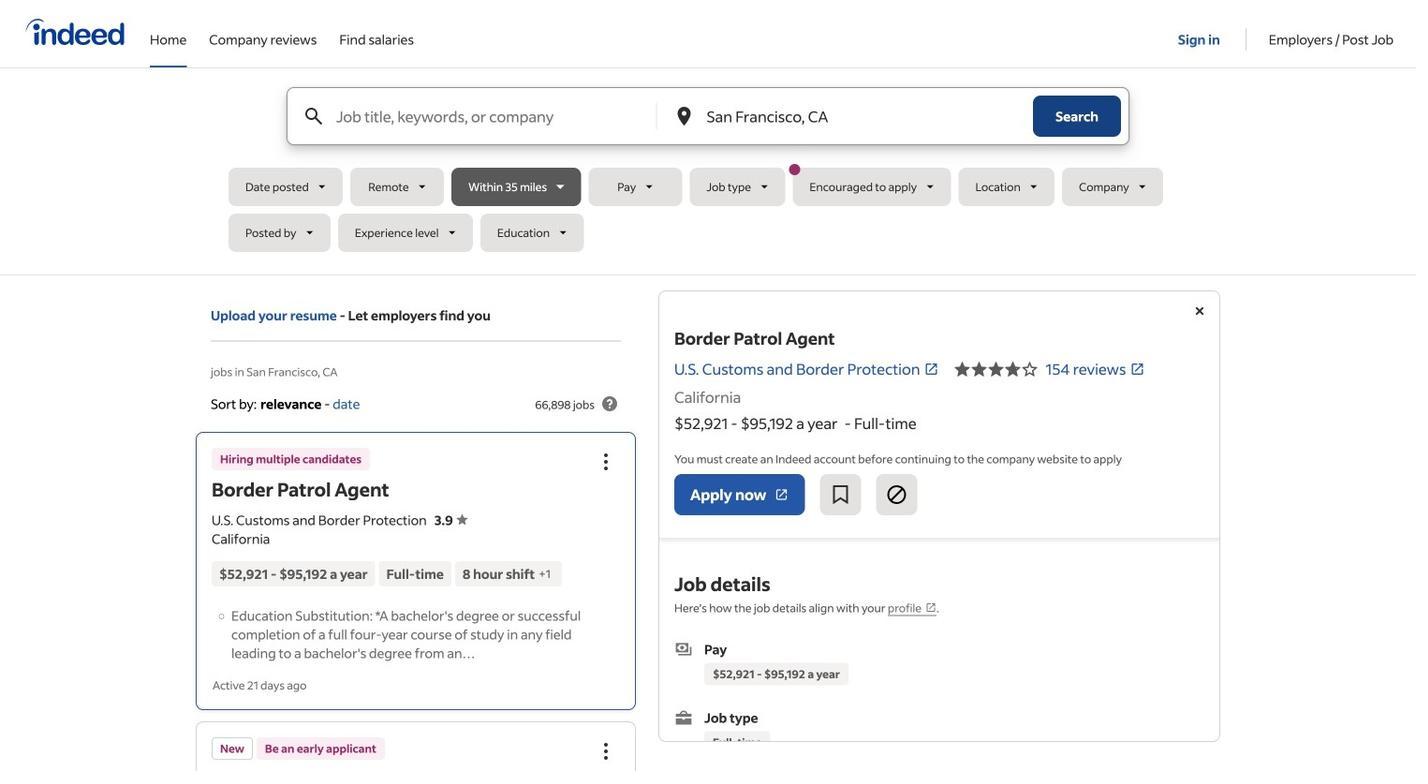 Task type: locate. For each thing, give the bounding box(es) containing it.
not interested image
[[886, 484, 908, 506]]

3.9 out of 5 stars image
[[954, 358, 1039, 380]]

apply now (opens in a new tab) image
[[774, 487, 789, 502]]

search: Job title, keywords, or company text field
[[333, 88, 655, 144]]

3.9 out of 5 stars. link to 154 reviews company ratings (opens in a new tab) image
[[1131, 362, 1146, 377]]

u.s. customs and border protection (opens in a new tab) image
[[924, 362, 939, 377]]

Edit location text field
[[703, 88, 996, 144]]

close job details image
[[1189, 300, 1212, 322]]

job actions for child care manager is collapsed image
[[595, 740, 618, 763]]

None search field
[[229, 87, 1188, 260]]



Task type: describe. For each thing, give the bounding box(es) containing it.
job actions for border patrol agent is collapsed image
[[595, 451, 618, 473]]

help icon image
[[599, 393, 621, 415]]

3.9 out of five stars rating image
[[435, 511, 468, 528]]

save this job image
[[830, 484, 852, 506]]

job preferences (opens in a new window) image
[[926, 602, 937, 613]]



Task type: vqa. For each thing, say whether or not it's contained in the screenshot.
3.9 out of 5 stars "image"
yes



